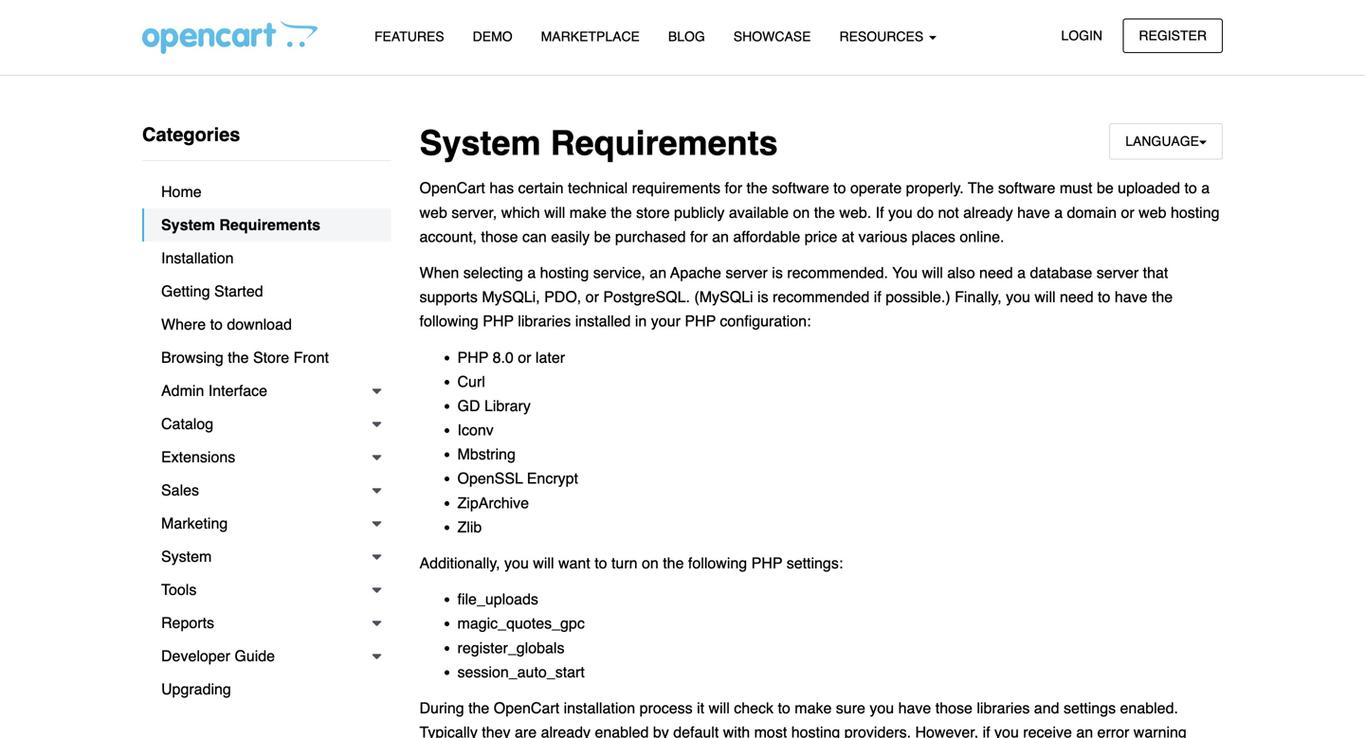 Task type: vqa. For each thing, say whether or not it's contained in the screenshot.
Blog link at the top of the page
yes



Task type: locate. For each thing, give the bounding box(es) containing it.
an inside when selecting a hosting service, an apache server is recommended. you will also need a database server that supports mysqli, pdo, or postgresql. (mysqli is recommended if possible.) finally, you will need to have the following php libraries installed in your php configuration:
[[650, 264, 667, 282]]

apache
[[671, 264, 722, 282]]

mysqli,
[[482, 288, 540, 306]]

make left the sure
[[795, 700, 832, 717]]

easily
[[551, 228, 590, 245]]

1 vertical spatial system requirements
[[161, 216, 321, 234]]

developer guide link
[[142, 640, 391, 673]]

to right the where
[[210, 316, 223, 333]]

will right you
[[922, 264, 943, 282]]

0 horizontal spatial be
[[594, 228, 611, 245]]

you up file_uploads
[[505, 555, 529, 572]]

an inside during the opencart installation process it will check to make sure you have those libraries and settings enabled. typically they are already enabled by default with most hosting providers. however, if you receive an error warnin
[[1077, 724, 1093, 739]]

1 horizontal spatial already
[[964, 204, 1013, 221]]

1 horizontal spatial server
[[1097, 264, 1139, 282]]

0 vertical spatial be
[[1097, 179, 1114, 197]]

mbstring
[[458, 446, 516, 463]]

0 horizontal spatial already
[[541, 724, 591, 739]]

0 vertical spatial libraries
[[518, 313, 571, 330]]

hosting
[[1171, 204, 1220, 221], [540, 264, 589, 282], [792, 724, 840, 739]]

0 vertical spatial system
[[420, 124, 541, 163]]

system down the home
[[161, 216, 215, 234]]

will down certain
[[544, 204, 565, 221]]

0 horizontal spatial libraries
[[518, 313, 571, 330]]

is
[[772, 264, 783, 282], [758, 288, 769, 306]]

session_auto_start
[[458, 664, 585, 681]]

service,
[[593, 264, 646, 282]]

0 vertical spatial following
[[420, 313, 479, 330]]

requirements
[[632, 179, 721, 197]]

2 horizontal spatial or
[[1121, 204, 1135, 221]]

error
[[1098, 724, 1130, 739]]

on up price
[[793, 204, 810, 221]]

file_uploads magic_quotes_gpc register_globals session_auto_start
[[458, 591, 585, 681]]

2 server from the left
[[1097, 264, 1139, 282]]

or down uploaded
[[1121, 204, 1135, 221]]

to down domain
[[1098, 288, 1111, 306]]

software right "the"
[[998, 179, 1056, 197]]

an down settings
[[1077, 724, 1093, 739]]

be
[[1097, 179, 1114, 197], [594, 228, 611, 245]]

0 horizontal spatial web
[[420, 204, 447, 221]]

an
[[712, 228, 729, 245], [650, 264, 667, 282], [1077, 724, 1093, 739]]

an up postgresql.
[[650, 264, 667, 282]]

0 vertical spatial an
[[712, 228, 729, 245]]

software up available
[[772, 179, 829, 197]]

1 horizontal spatial an
[[712, 228, 729, 245]]

when selecting a hosting service, an apache server is recommended. you will also need a database server that supports mysqli, pdo, or postgresql. (mysqli is recommended if possible.) finally, you will need to have the following php libraries installed in your php configuration:
[[420, 264, 1173, 330]]

0 vertical spatial make
[[570, 204, 607, 221]]

pdo,
[[544, 288, 581, 306]]

1 vertical spatial an
[[650, 264, 667, 282]]

following inside when selecting a hosting service, an apache server is recommended. you will also need a database server that supports mysqli, pdo, or postgresql. (mysqli is recommended if possible.) finally, you will need to have the following php libraries installed in your php configuration:
[[420, 313, 479, 330]]

or inside when selecting a hosting service, an apache server is recommended. you will also need a database server that supports mysqli, pdo, or postgresql. (mysqli is recommended if possible.) finally, you will need to have the following php libraries installed in your php configuration:
[[586, 288, 599, 306]]

1 horizontal spatial opencart
[[494, 700, 560, 717]]

1 vertical spatial hosting
[[540, 264, 589, 282]]

additionally, you will want to turn on the following php settings:
[[420, 555, 843, 572]]

is down affordable
[[772, 264, 783, 282]]

1 vertical spatial or
[[586, 288, 599, 306]]

1 vertical spatial libraries
[[977, 700, 1030, 717]]

upgrading
[[161, 681, 231, 698]]

recommended
[[773, 288, 870, 306]]

0 horizontal spatial need
[[980, 264, 1013, 282]]

1 horizontal spatial web
[[1139, 204, 1167, 221]]

marketplace
[[541, 29, 640, 44]]

2 vertical spatial have
[[899, 700, 931, 717]]

following down supports
[[420, 313, 479, 330]]

technical
[[568, 179, 628, 197]]

opencart up server,
[[420, 179, 485, 197]]

turn
[[612, 555, 638, 572]]

1 horizontal spatial be
[[1097, 179, 1114, 197]]

following right turn
[[688, 555, 747, 572]]

in
[[635, 313, 647, 330]]

2 horizontal spatial have
[[1115, 288, 1148, 306]]

showcase
[[734, 29, 811, 44]]

1 web from the left
[[420, 204, 447, 221]]

will inside the opencart has certain technical requirements for the software to operate properly. the software must be uploaded to a web server, which will make the store publicly available on the web. if you do not already have a domain or web hosting account, those can easily be purchased for an affordable price at various places online.
[[544, 204, 565, 221]]

web down uploaded
[[1139, 204, 1167, 221]]

already inside during the opencart installation process it will check to make sure you have those libraries and settings enabled. typically they are already enabled by default with most hosting providers. however, if you receive an error warnin
[[541, 724, 591, 739]]

you right if
[[888, 204, 913, 221]]

0 horizontal spatial requirements
[[219, 216, 321, 234]]

installation
[[564, 700, 635, 717]]

those up however,
[[936, 700, 973, 717]]

hosting inside when selecting a hosting service, an apache server is recommended. you will also need a database server that supports mysqli, pdo, or postgresql. (mysqli is recommended if possible.) finally, you will need to have the following php libraries installed in your php configuration:
[[540, 264, 589, 282]]

0 horizontal spatial if
[[874, 288, 882, 306]]

system requirements up technical on the left of the page
[[420, 124, 778, 163]]

available
[[729, 204, 789, 221]]

system requirements link
[[142, 209, 391, 242]]

be right easily
[[594, 228, 611, 245]]

0 horizontal spatial for
[[690, 228, 708, 245]]

you
[[888, 204, 913, 221], [1006, 288, 1031, 306], [505, 555, 529, 572], [870, 700, 894, 717], [995, 724, 1019, 739]]

the inside 'link'
[[228, 349, 249, 366]]

make
[[570, 204, 607, 221], [795, 700, 832, 717]]

0 horizontal spatial is
[[758, 288, 769, 306]]

1 vertical spatial those
[[936, 700, 973, 717]]

0 horizontal spatial have
[[899, 700, 931, 717]]

opencart inside the opencart has certain technical requirements for the software to operate properly. the software must be uploaded to a web server, which will make the store publicly available on the web. if you do not already have a domain or web hosting account, those can easily be purchased for an affordable price at various places online.
[[420, 179, 485, 197]]

1 horizontal spatial for
[[725, 179, 743, 197]]

requirements down home link
[[219, 216, 321, 234]]

0 horizontal spatial on
[[642, 555, 659, 572]]

file_uploads
[[458, 591, 539, 608]]

0 vertical spatial have
[[1018, 204, 1050, 221]]

0 horizontal spatial those
[[481, 228, 518, 245]]

1 horizontal spatial have
[[1018, 204, 1050, 221]]

hosting up pdo, in the top left of the page
[[540, 264, 589, 282]]

most
[[754, 724, 787, 739]]

you
[[893, 264, 918, 282]]

have inside the opencart has certain technical requirements for the software to operate properly. the software must be uploaded to a web server, which will make the store publicly available on the web. if you do not already have a domain or web hosting account, those can easily be purchased for an affordable price at various places online.
[[1018, 204, 1050, 221]]

a right uploaded
[[1202, 179, 1210, 197]]

it
[[697, 700, 705, 717]]

marketplace link
[[527, 20, 654, 53]]

1 horizontal spatial make
[[795, 700, 832, 717]]

marketing
[[161, 515, 228, 532]]

0 horizontal spatial server
[[726, 264, 768, 282]]

0 vertical spatial those
[[481, 228, 518, 245]]

you right finally,
[[1006, 288, 1031, 306]]

2 vertical spatial hosting
[[792, 724, 840, 739]]

php down the (mysqli
[[685, 313, 716, 330]]

1 vertical spatial opencart
[[494, 700, 560, 717]]

have up however,
[[899, 700, 931, 717]]

for
[[725, 179, 743, 197], [690, 228, 708, 245]]

online.
[[960, 228, 1005, 245]]

if right however,
[[983, 724, 991, 739]]

opencart - open source shopping cart solution image
[[142, 20, 318, 54]]

need down database
[[1060, 288, 1094, 306]]

system up has
[[420, 124, 541, 163]]

0 vertical spatial need
[[980, 264, 1013, 282]]

0 horizontal spatial or
[[518, 349, 531, 366]]

2 vertical spatial an
[[1077, 724, 1093, 739]]

1 vertical spatial already
[[541, 724, 591, 739]]

1 vertical spatial need
[[1060, 288, 1094, 306]]

1 vertical spatial requirements
[[219, 216, 321, 234]]

extensions link
[[142, 441, 391, 474]]

1 horizontal spatial those
[[936, 700, 973, 717]]

additionally,
[[420, 555, 500, 572]]

will right it
[[709, 700, 730, 717]]

already
[[964, 204, 1013, 221], [541, 724, 591, 739]]

language
[[1126, 134, 1200, 149]]

2 vertical spatial system
[[161, 548, 212, 566]]

on right turn
[[642, 555, 659, 572]]

on
[[793, 204, 810, 221], [642, 555, 659, 572]]

catalog link
[[142, 408, 391, 441]]

server up the (mysqli
[[726, 264, 768, 282]]

be up domain
[[1097, 179, 1114, 197]]

those
[[481, 228, 518, 245], [936, 700, 973, 717]]

0 horizontal spatial software
[[772, 179, 829, 197]]

0 horizontal spatial make
[[570, 204, 607, 221]]

to left turn
[[595, 555, 607, 572]]

database
[[1030, 264, 1093, 282]]

have left domain
[[1018, 204, 1050, 221]]

1 horizontal spatial following
[[688, 555, 747, 572]]

reports link
[[142, 607, 391, 640]]

php
[[483, 313, 514, 330], [685, 313, 716, 330], [458, 349, 489, 366], [752, 555, 783, 572]]

1 horizontal spatial hosting
[[792, 724, 840, 739]]

for up available
[[725, 179, 743, 197]]

the
[[747, 179, 768, 197], [611, 204, 632, 221], [814, 204, 835, 221], [1152, 288, 1173, 306], [228, 349, 249, 366], [663, 555, 684, 572], [469, 700, 490, 717]]

server
[[726, 264, 768, 282], [1097, 264, 1139, 282]]

to right uploaded
[[1185, 179, 1197, 197]]

recommended.
[[787, 264, 888, 282]]

system up tools
[[161, 548, 212, 566]]

1 vertical spatial if
[[983, 724, 991, 739]]

default
[[673, 724, 719, 739]]

0 vertical spatial is
[[772, 264, 783, 282]]

opencart up the are
[[494, 700, 560, 717]]

0 vertical spatial already
[[964, 204, 1013, 221]]

web up account,
[[420, 204, 447, 221]]

1 vertical spatial have
[[1115, 288, 1148, 306]]

2 horizontal spatial an
[[1077, 724, 1093, 739]]

openssl
[[458, 470, 523, 488]]

1 horizontal spatial or
[[586, 288, 599, 306]]

to inside during the opencart installation process it will check to make sure you have those libraries and settings enabled. typically they are already enabled by default with most hosting providers. however, if you receive an error warnin
[[778, 700, 791, 717]]

purchased
[[615, 228, 686, 245]]

0 vertical spatial on
[[793, 204, 810, 221]]

need up finally,
[[980, 264, 1013, 282]]

or right 8.0
[[518, 349, 531, 366]]

have down that
[[1115, 288, 1148, 306]]

make down technical on the left of the page
[[570, 204, 607, 221]]

download
[[227, 316, 292, 333]]

1 vertical spatial on
[[642, 555, 659, 572]]

1 horizontal spatial if
[[983, 724, 991, 739]]

2 horizontal spatial hosting
[[1171, 204, 1220, 221]]

a up mysqli,
[[528, 264, 536, 282]]

blog
[[668, 29, 705, 44]]

an down publicly
[[712, 228, 729, 245]]

2 vertical spatial or
[[518, 349, 531, 366]]

already right the are
[[541, 724, 591, 739]]

or up the installed
[[586, 288, 599, 306]]

hosting down uploaded
[[1171, 204, 1220, 221]]

0 vertical spatial or
[[1121, 204, 1135, 221]]

0 horizontal spatial hosting
[[540, 264, 589, 282]]

later
[[536, 349, 565, 366]]

2 web from the left
[[1139, 204, 1167, 221]]

1 vertical spatial make
[[795, 700, 832, 717]]

browsing the store front
[[161, 349, 329, 366]]

already up the online.
[[964, 204, 1013, 221]]

if left "possible.)"
[[874, 288, 882, 306]]

1 horizontal spatial software
[[998, 179, 1056, 197]]

is up configuration:
[[758, 288, 769, 306]]

libraries down pdo, in the top left of the page
[[518, 313, 571, 330]]

to up most
[[778, 700, 791, 717]]

0 vertical spatial hosting
[[1171, 204, 1220, 221]]

0 horizontal spatial system requirements
[[161, 216, 321, 234]]

0 horizontal spatial an
[[650, 264, 667, 282]]

0 horizontal spatial following
[[420, 313, 479, 330]]

0 horizontal spatial opencart
[[420, 179, 485, 197]]

0 vertical spatial if
[[874, 288, 882, 306]]

0 vertical spatial for
[[725, 179, 743, 197]]

features
[[375, 29, 444, 44]]

getting started link
[[142, 275, 391, 308]]

1 horizontal spatial on
[[793, 204, 810, 221]]

the inside during the opencart installation process it will check to make sure you have those libraries and settings enabled. typically they are already enabled by default with most hosting providers. however, if you receive an error warnin
[[469, 700, 490, 717]]

zlib
[[458, 519, 482, 536]]

those down which at the left of the page
[[481, 228, 518, 245]]

1 horizontal spatial libraries
[[977, 700, 1030, 717]]

1 vertical spatial for
[[690, 228, 708, 245]]

you inside the opencart has certain technical requirements for the software to operate properly. the software must be uploaded to a web server, which will make the store publicly available on the web. if you do not already have a domain or web hosting account, those can easily be purchased for an affordable price at various places online.
[[888, 204, 913, 221]]

hosting inside during the opencart installation process it will check to make sure you have those libraries and settings enabled. typically they are already enabled by default with most hosting providers. however, if you receive an error warnin
[[792, 724, 840, 739]]

account,
[[420, 228, 477, 245]]

guide
[[235, 648, 275, 665]]

requirements
[[551, 124, 778, 163], [219, 216, 321, 234]]

php left settings:
[[752, 555, 783, 572]]

php up curl
[[458, 349, 489, 366]]

will
[[544, 204, 565, 221], [922, 264, 943, 282], [1035, 288, 1056, 306], [533, 555, 554, 572], [709, 700, 730, 717]]

during
[[420, 700, 464, 717]]

system requirements down home link
[[161, 216, 321, 234]]

libraries left and
[[977, 700, 1030, 717]]

for down publicly
[[690, 228, 708, 245]]

following
[[420, 313, 479, 330], [688, 555, 747, 572]]

requirements up requirements
[[551, 124, 778, 163]]

sure
[[836, 700, 866, 717]]

8.0
[[493, 349, 514, 366]]

hosting down the sure
[[792, 724, 840, 739]]

by
[[653, 724, 669, 739]]

0 vertical spatial opencart
[[420, 179, 485, 197]]

0 vertical spatial system requirements
[[420, 124, 778, 163]]

will inside during the opencart installation process it will check to make sure you have those libraries and settings enabled. typically they are already enabled by default with most hosting providers. however, if you receive an error warnin
[[709, 700, 730, 717]]

software
[[772, 179, 829, 197], [998, 179, 1056, 197]]

web
[[420, 204, 447, 221], [1139, 204, 1167, 221]]

installed
[[575, 313, 631, 330]]

a left database
[[1018, 264, 1026, 282]]

server left that
[[1097, 264, 1139, 282]]

1 horizontal spatial requirements
[[551, 124, 778, 163]]

curl
[[458, 373, 485, 391]]



Task type: describe. For each thing, give the bounding box(es) containing it.
which
[[501, 204, 540, 221]]

register_globals
[[458, 639, 565, 657]]

ziparchive
[[458, 494, 529, 512]]

to inside when selecting a hosting service, an apache server is recommended. you will also need a database server that supports mysqli, pdo, or postgresql. (mysqli is recommended if possible.) finally, you will need to have the following php libraries installed in your php configuration:
[[1098, 288, 1111, 306]]

php inside php 8.0 or later curl gd library iconv mbstring openssl encrypt ziparchive zlib
[[458, 349, 489, 366]]

1 horizontal spatial is
[[772, 264, 783, 282]]

web.
[[840, 204, 872, 221]]

0 vertical spatial requirements
[[551, 124, 778, 163]]

2 software from the left
[[998, 179, 1056, 197]]

make inside the opencart has certain technical requirements for the software to operate properly. the software must be uploaded to a web server, which will make the store publicly available on the web. if you do not already have a domain or web hosting account, those can easily be purchased for an affordable price at various places online.
[[570, 204, 607, 221]]

extensions
[[161, 449, 235, 466]]

blog link
[[654, 20, 720, 53]]

1 horizontal spatial system requirements
[[420, 124, 778, 163]]

finally,
[[955, 288, 1002, 306]]

have inside during the opencart installation process it will check to make sure you have those libraries and settings enabled. typically they are already enabled by default with most hosting providers. however, if you receive an error warnin
[[899, 700, 931, 717]]

places
[[912, 228, 956, 245]]

those inside the opencart has certain technical requirements for the software to operate properly. the software must be uploaded to a web server, which will make the store publicly available on the web. if you do not already have a domain or web hosting account, those can easily be purchased for an affordable price at various places online.
[[481, 228, 518, 245]]

resources
[[840, 29, 927, 44]]

magic_quotes_gpc
[[458, 615, 585, 633]]

will down database
[[1035, 288, 1056, 306]]

receive
[[1023, 724, 1072, 739]]

or inside the opencart has certain technical requirements for the software to operate properly. the software must be uploaded to a web server, which will make the store publicly available on the web. if you do not already have a domain or web hosting account, those can easily be purchased for an affordable price at various places online.
[[1121, 204, 1135, 221]]

php down mysqli,
[[483, 313, 514, 330]]

1 software from the left
[[772, 179, 829, 197]]

affordable
[[733, 228, 801, 245]]

getting
[[161, 283, 210, 300]]

libraries inside during the opencart installation process it will check to make sure you have those libraries and settings enabled. typically they are already enabled by default with most hosting providers. however, if you receive an error warnin
[[977, 700, 1030, 717]]

sales link
[[142, 474, 391, 507]]

postgresql.
[[603, 288, 690, 306]]

the inside when selecting a hosting service, an apache server is recommended. you will also need a database server that supports mysqli, pdo, or postgresql. (mysqli is recommended if possible.) finally, you will need to have the following php libraries installed in your php configuration:
[[1152, 288, 1173, 306]]

various
[[859, 228, 908, 245]]

home link
[[142, 175, 391, 209]]

supports
[[420, 288, 478, 306]]

system link
[[142, 541, 391, 574]]

those inside during the opencart installation process it will check to make sure you have those libraries and settings enabled. typically they are already enabled by default with most hosting providers. however, if you receive an error warnin
[[936, 700, 973, 717]]

php 8.0 or later curl gd library iconv mbstring openssl encrypt ziparchive zlib
[[458, 349, 578, 536]]

demo
[[473, 29, 513, 44]]

home
[[161, 183, 202, 201]]

1 vertical spatial following
[[688, 555, 747, 572]]

libraries inside when selecting a hosting service, an apache server is recommended. you will also need a database server that supports mysqli, pdo, or postgresql. (mysqli is recommended if possible.) finally, you will need to have the following php libraries installed in your php configuration:
[[518, 313, 571, 330]]

can
[[523, 228, 547, 245]]

tools
[[161, 581, 197, 599]]

during the opencart installation process it will check to make sure you have those libraries and settings enabled. typically they are already enabled by default with most hosting providers. however, if you receive an error warnin
[[420, 700, 1221, 739]]

price
[[805, 228, 838, 245]]

that
[[1143, 264, 1169, 282]]

where to download link
[[142, 308, 391, 341]]

they
[[482, 724, 511, 739]]

also
[[948, 264, 975, 282]]

uploaded
[[1118, 179, 1181, 197]]

opencart inside during the opencart installation process it will check to make sure you have those libraries and settings enabled. typically they are already enabled by default with most hosting providers. however, if you receive an error warnin
[[494, 700, 560, 717]]

an inside the opencart has certain technical requirements for the software to operate properly. the software must be uploaded to a web server, which will make the store publicly available on the web. if you do not already have a domain or web hosting account, those can easily be purchased for an affordable price at various places online.
[[712, 228, 729, 245]]

a down must at the right top of page
[[1055, 204, 1063, 221]]

settings:
[[787, 555, 843, 572]]

iconv
[[458, 422, 494, 439]]

at
[[842, 228, 855, 245]]

if inside during the opencart installation process it will check to make sure you have those libraries and settings enabled. typically they are already enabled by default with most hosting providers. however, if you receive an error warnin
[[983, 724, 991, 739]]

interface
[[208, 382, 267, 400]]

to up web.
[[834, 179, 846, 197]]

you left receive
[[995, 724, 1019, 739]]

(mysqli
[[694, 288, 753, 306]]

categories
[[142, 124, 240, 146]]

showcase link
[[720, 20, 825, 53]]

with
[[723, 724, 750, 739]]

store
[[636, 204, 670, 221]]

your
[[651, 313, 681, 330]]

1 vertical spatial is
[[758, 288, 769, 306]]

installation link
[[142, 242, 391, 275]]

and
[[1034, 700, 1060, 717]]

on inside the opencart has certain technical requirements for the software to operate properly. the software must be uploaded to a web server, which will make the store publicly available on the web. if you do not already have a domain or web hosting account, those can easily be purchased for an affordable price at various places online.
[[793, 204, 810, 221]]

developer
[[161, 648, 230, 665]]

1 vertical spatial be
[[594, 228, 611, 245]]

or inside php 8.0 or later curl gd library iconv mbstring openssl encrypt ziparchive zlib
[[518, 349, 531, 366]]

admin interface
[[161, 382, 267, 400]]

catalog
[[161, 415, 213, 433]]

1 server from the left
[[726, 264, 768, 282]]

not
[[938, 204, 959, 221]]

will left want
[[533, 555, 554, 572]]

front
[[294, 349, 329, 366]]

browsing the store front link
[[142, 341, 391, 375]]

admin interface link
[[142, 375, 391, 408]]

opencart has certain technical requirements for the software to operate properly. the software must be uploaded to a web server, which will make the store publicly available on the web. if you do not already have a domain or web hosting account, those can easily be purchased for an affordable price at various places online.
[[420, 179, 1220, 245]]

you inside when selecting a hosting service, an apache server is recommended. you will also need a database server that supports mysqli, pdo, or postgresql. (mysqli is recommended if possible.) finally, you will need to have the following php libraries installed in your php configuration:
[[1006, 288, 1031, 306]]

make inside during the opencart installation process it will check to make sure you have those libraries and settings enabled. typically they are already enabled by default with most hosting providers. however, if you receive an error warnin
[[795, 700, 832, 717]]

possible.)
[[886, 288, 951, 306]]

features link
[[360, 20, 459, 53]]

hosting inside the opencart has certain technical requirements for the software to operate properly. the software must be uploaded to a web server, which will make the store publicly available on the web. if you do not already have a domain or web hosting account, those can easily be purchased for an affordable price at various places online.
[[1171, 204, 1220, 221]]

do
[[917, 204, 934, 221]]

getting started
[[161, 283, 263, 300]]

1 vertical spatial system
[[161, 216, 215, 234]]

upgrading link
[[142, 673, 391, 706]]

login
[[1061, 28, 1103, 43]]

reports
[[161, 614, 214, 632]]

1 horizontal spatial need
[[1060, 288, 1094, 306]]

encrypt
[[527, 470, 578, 488]]

login link
[[1045, 18, 1119, 53]]

already inside the opencart has certain technical requirements for the software to operate properly. the software must be uploaded to a web server, which will make the store publicly available on the web. if you do not already have a domain or web hosting account, those can easily be purchased for an affordable price at various places online.
[[964, 204, 1013, 221]]

typically
[[420, 724, 478, 739]]

library
[[485, 397, 531, 415]]

enabled
[[595, 724, 649, 739]]

have inside when selecting a hosting service, an apache server is recommended. you will also need a database server that supports mysqli, pdo, or postgresql. (mysqli is recommended if possible.) finally, you will need to have the following php libraries installed in your php configuration:
[[1115, 288, 1148, 306]]

if inside when selecting a hosting service, an apache server is recommended. you will also need a database server that supports mysqli, pdo, or postgresql. (mysqli is recommended if possible.) finally, you will need to have the following php libraries installed in your php configuration:
[[874, 288, 882, 306]]

publicly
[[674, 204, 725, 221]]

selecting
[[463, 264, 523, 282]]

you up providers.
[[870, 700, 894, 717]]

configuration:
[[720, 313, 811, 330]]

admin
[[161, 382, 204, 400]]

however,
[[915, 724, 979, 739]]

operate
[[851, 179, 902, 197]]

enabled.
[[1120, 700, 1179, 717]]

want
[[558, 555, 591, 572]]

has
[[490, 179, 514, 197]]



